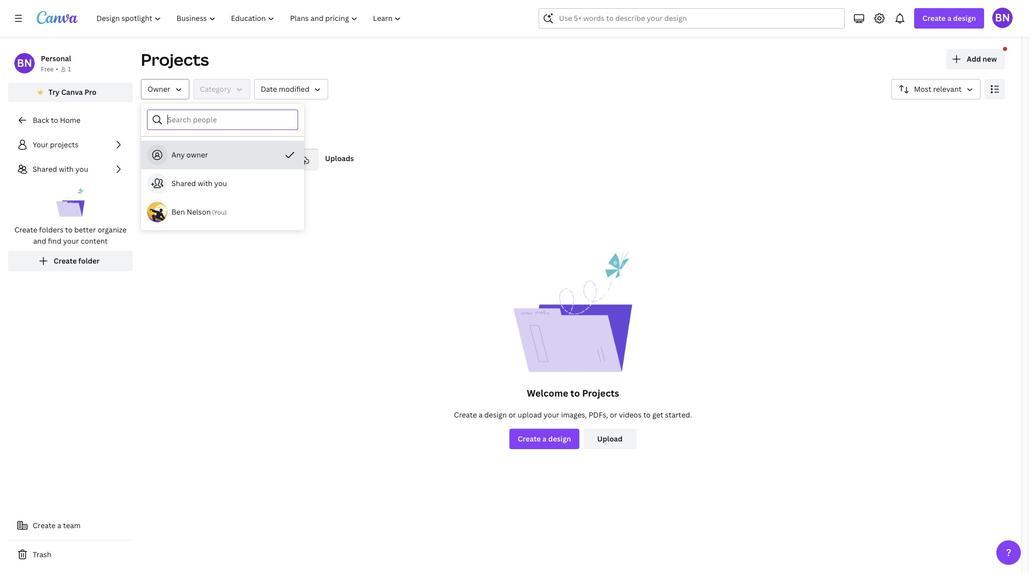Task type: locate. For each thing, give the bounding box(es) containing it.
you
[[75, 164, 88, 174], [214, 179, 227, 188]]

2 or from the left
[[610, 410, 617, 420]]

your right "upload"
[[544, 410, 559, 420]]

started.
[[665, 410, 692, 420]]

create inside create a team button
[[33, 521, 56, 531]]

your inside create folders to better organize and find your content
[[63, 236, 79, 246]]

create
[[923, 13, 946, 23], [14, 225, 37, 235], [54, 256, 77, 266], [454, 410, 477, 420], [518, 434, 541, 444], [33, 521, 56, 531]]

your
[[63, 236, 79, 246], [544, 410, 559, 420]]

•
[[56, 65, 58, 74]]

or right pdfs,
[[610, 410, 617, 420]]

Owner button
[[141, 79, 189, 100]]

1 horizontal spatial design
[[548, 434, 571, 444]]

1
[[68, 65, 71, 74]]

relevant
[[933, 84, 962, 94]]

to left the get
[[643, 410, 651, 420]]

1 horizontal spatial or
[[610, 410, 617, 420]]

Sort by button
[[891, 79, 981, 100]]

2 horizontal spatial design
[[953, 13, 976, 23]]

list box containing any owner
[[141, 141, 304, 227]]

to left better
[[65, 225, 73, 235]]

your
[[33, 140, 48, 150]]

ben nelson image
[[992, 8, 1013, 28], [992, 8, 1013, 28], [14, 53, 35, 74]]

1 horizontal spatial your
[[544, 410, 559, 420]]

with for shared with you button
[[198, 179, 213, 188]]

shared with you down starred
[[172, 179, 227, 188]]

design for create a design button
[[548, 434, 571, 444]]

1 horizontal spatial you
[[214, 179, 227, 188]]

1 horizontal spatial create a design
[[923, 13, 976, 23]]

better
[[74, 225, 96, 235]]

list
[[8, 135, 133, 272]]

nelson
[[187, 207, 211, 217]]

1 vertical spatial with
[[198, 179, 213, 188]]

images,
[[561, 410, 587, 420]]

most
[[914, 84, 932, 94]]

1 vertical spatial shared with you
[[172, 179, 227, 188]]

create a design down "upload"
[[518, 434, 571, 444]]

1 horizontal spatial projects
[[582, 387, 619, 400]]

0 horizontal spatial your
[[63, 236, 79, 246]]

ben nelson image for the bn dropdown button
[[992, 8, 1013, 28]]

0 vertical spatial with
[[59, 164, 74, 174]]

create a design up add at the top right of the page
[[923, 13, 976, 23]]

shared for "shared with you" link
[[33, 164, 57, 174]]

uploads
[[325, 154, 354, 163]]

folders
[[39, 225, 63, 235]]

create a design for create a design button
[[518, 434, 571, 444]]

1 vertical spatial you
[[214, 179, 227, 188]]

design down create a design or upload your images, pdfs, or videos to get started.
[[548, 434, 571, 444]]

1 horizontal spatial shared
[[172, 179, 196, 188]]

create a team button
[[8, 516, 133, 537]]

pdfs,
[[589, 410, 608, 420]]

most relevant
[[914, 84, 962, 94]]

create folder
[[54, 256, 100, 266]]

any owner
[[172, 150, 208, 160]]

0 vertical spatial create a design
[[923, 13, 976, 23]]

0 vertical spatial projects
[[141, 48, 209, 70]]

0 horizontal spatial you
[[75, 164, 88, 174]]

a left "upload"
[[479, 410, 483, 420]]

create a design
[[923, 13, 976, 23], [518, 434, 571, 444]]

design left the bn dropdown button
[[953, 13, 976, 23]]

to inside create folders to better organize and find your content
[[65, 225, 73, 235]]

your projects link
[[8, 135, 133, 155]]

design left "upload"
[[484, 410, 507, 420]]

category
[[200, 84, 231, 94]]

2 vertical spatial design
[[548, 434, 571, 444]]

0 horizontal spatial projects
[[141, 48, 209, 70]]

or left "upload"
[[509, 410, 516, 420]]

projects up "owner" button
[[141, 48, 209, 70]]

shared with you for shared with you button
[[172, 179, 227, 188]]

projects up pdfs,
[[582, 387, 619, 400]]

free
[[41, 65, 54, 74]]

with inside button
[[198, 179, 213, 188]]

0 horizontal spatial design
[[484, 410, 507, 420]]

pro
[[85, 87, 96, 97]]

get
[[652, 410, 663, 420]]

1 vertical spatial create a design
[[518, 434, 571, 444]]

your right find
[[63, 236, 79, 246]]

1 vertical spatial shared
[[172, 179, 196, 188]]

date
[[261, 84, 277, 94]]

you down starred link
[[214, 179, 227, 188]]

design
[[953, 13, 976, 23], [484, 410, 507, 420], [548, 434, 571, 444]]

with down starred link
[[198, 179, 213, 188]]

find
[[48, 236, 61, 246]]

a left the team
[[57, 521, 61, 531]]

create a design for create a design dropdown button at the top right of page
[[923, 13, 976, 23]]

0 vertical spatial you
[[75, 164, 88, 174]]

0 horizontal spatial shared
[[33, 164, 57, 174]]

with down projects
[[59, 164, 74, 174]]

create a design button
[[915, 8, 984, 29]]

0 vertical spatial shared with you
[[33, 164, 88, 174]]

None search field
[[539, 8, 845, 29]]

any
[[172, 150, 185, 160]]

shared with you link
[[8, 159, 133, 180]]

0 horizontal spatial shared with you
[[33, 164, 88, 174]]

shared down your
[[33, 164, 57, 174]]

to
[[51, 115, 58, 125], [65, 225, 73, 235], [571, 387, 580, 400], [643, 410, 651, 420]]

modified
[[279, 84, 309, 94]]

try canva pro
[[49, 87, 96, 97]]

0 vertical spatial shared
[[33, 164, 57, 174]]

0 horizontal spatial with
[[59, 164, 74, 174]]

back to home link
[[8, 110, 133, 131]]

shared for shared with you button
[[172, 179, 196, 188]]

0 vertical spatial your
[[63, 236, 79, 246]]

create a design inside button
[[518, 434, 571, 444]]

any owner button
[[141, 141, 304, 169]]

(
[[212, 208, 214, 217]]

list box
[[141, 141, 304, 227]]

with for "shared with you" link
[[59, 164, 74, 174]]

with
[[59, 164, 74, 174], [198, 179, 213, 188]]

create a design inside dropdown button
[[923, 13, 976, 23]]

shared with you
[[33, 164, 88, 174], [172, 179, 227, 188]]

or
[[509, 410, 516, 420], [610, 410, 617, 420]]

shared
[[33, 164, 57, 174], [172, 179, 196, 188]]

shared with you option
[[141, 169, 304, 198]]

0 horizontal spatial create a design
[[518, 434, 571, 444]]

to up "images,"
[[571, 387, 580, 400]]

add new
[[967, 54, 997, 64]]

owner
[[148, 84, 170, 94]]

0 horizontal spatial or
[[509, 410, 516, 420]]

trash
[[33, 550, 51, 560]]

a up add new dropdown button
[[948, 13, 952, 23]]

you for "shared with you" link
[[75, 164, 88, 174]]

1 horizontal spatial shared with you
[[172, 179, 227, 188]]

shared with you inside button
[[172, 179, 227, 188]]

ben nelson option
[[141, 198, 304, 227]]

upload
[[597, 434, 623, 444]]

design inside button
[[548, 434, 571, 444]]

projects
[[141, 48, 209, 70], [582, 387, 619, 400]]

to right back
[[51, 115, 58, 125]]

design inside dropdown button
[[953, 13, 976, 23]]

0 vertical spatial design
[[953, 13, 976, 23]]

owner
[[187, 150, 208, 160]]

shared inside button
[[172, 179, 196, 188]]

you inside button
[[214, 179, 227, 188]]

a
[[948, 13, 952, 23], [479, 410, 483, 420], [543, 434, 547, 444], [57, 521, 61, 531]]

shared with you down projects
[[33, 164, 88, 174]]

videos
[[619, 410, 642, 420]]

you down your projects link
[[75, 164, 88, 174]]

starred link
[[141, 140, 278, 177]]

ben
[[172, 207, 185, 217]]

shared down starred
[[172, 179, 196, 188]]

1 horizontal spatial with
[[198, 179, 213, 188]]

try
[[49, 87, 60, 97]]



Task type: vqa. For each thing, say whether or not it's contained in the screenshot.
but at the left bottom of the page
no



Task type: describe. For each thing, give the bounding box(es) containing it.
create inside create a design button
[[518, 434, 541, 444]]

create a team
[[33, 521, 81, 531]]

1 vertical spatial projects
[[582, 387, 619, 400]]

Search search field
[[559, 9, 825, 28]]

1 vertical spatial design
[[484, 410, 507, 420]]

create a design or upload your images, pdfs, or videos to get started.
[[454, 410, 692, 420]]

1 vertical spatial your
[[544, 410, 559, 420]]

create inside create a design dropdown button
[[923, 13, 946, 23]]

list containing your projects
[[8, 135, 133, 272]]

home
[[60, 115, 80, 125]]

welcome
[[527, 387, 568, 400]]

new
[[983, 54, 997, 64]]

trash link
[[8, 545, 133, 566]]

projects
[[50, 140, 78, 150]]

top level navigation element
[[90, 8, 410, 29]]

uploads link
[[286, 140, 424, 177]]

create inside create folders to better organize and find your content
[[14, 225, 37, 235]]

folder
[[78, 256, 100, 266]]

upload
[[518, 410, 542, 420]]

a inside dropdown button
[[948, 13, 952, 23]]

create inside create folder button
[[54, 256, 77, 266]]

shared with you for "shared with you" link
[[33, 164, 88, 174]]

create a design button
[[510, 429, 579, 450]]

your projects
[[33, 140, 78, 150]]

free •
[[41, 65, 58, 74]]

bn button
[[992, 8, 1013, 28]]

date modified
[[261, 84, 309, 94]]

starred
[[180, 154, 206, 163]]

personal
[[41, 54, 71, 63]]

Date modified button
[[254, 79, 328, 100]]

add
[[967, 54, 981, 64]]

shared with you button
[[141, 169, 304, 198]]

team
[[63, 521, 81, 531]]

)
[[225, 208, 227, 217]]

canva
[[61, 87, 83, 97]]

any owner option
[[141, 141, 304, 169]]

content
[[81, 236, 108, 246]]

ben nelson image for ben nelson element
[[14, 53, 35, 74]]

ben nelson ( you )
[[172, 207, 227, 217]]

you
[[214, 208, 225, 217]]

back to home
[[33, 115, 80, 125]]

and
[[33, 236, 46, 246]]

back
[[33, 115, 49, 125]]

add new button
[[946, 49, 1005, 69]]

Category button
[[193, 79, 250, 100]]

Search people search field
[[167, 110, 292, 130]]

you for shared with you button
[[214, 179, 227, 188]]

create folders to better organize and find your content
[[14, 225, 127, 246]]

a down create a design or upload your images, pdfs, or videos to get started.
[[543, 434, 547, 444]]

design for create a design dropdown button at the top right of page
[[953, 13, 976, 23]]

try canva pro button
[[8, 83, 133, 102]]

upload button
[[583, 429, 637, 450]]

ben nelson element
[[14, 53, 35, 74]]

1 or from the left
[[509, 410, 516, 420]]

create folder button
[[8, 251, 133, 272]]

welcome to projects
[[527, 387, 619, 400]]

organize
[[98, 225, 127, 235]]



